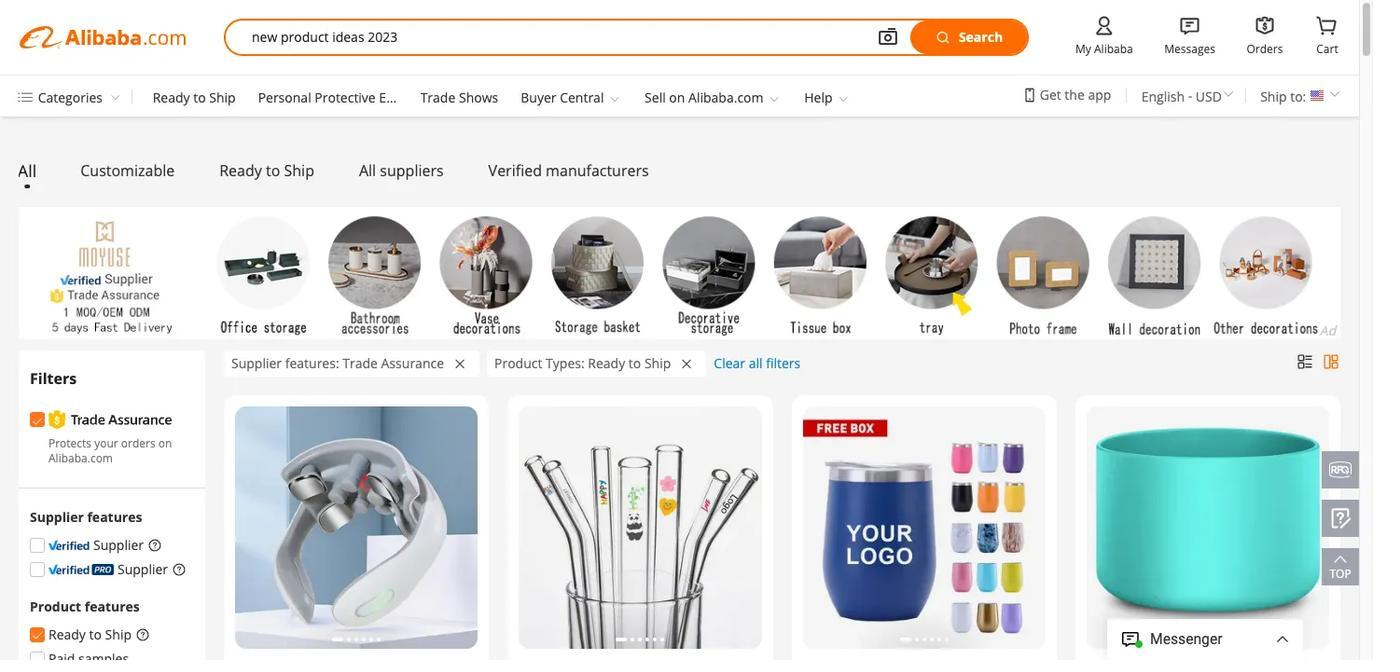 Task type: vqa. For each thing, say whether or not it's contained in the screenshot.
XL
no



Task type: locate. For each thing, give the bounding box(es) containing it.
to down personal
[[266, 161, 280, 181]]

1 mail image from the left
[[436, 429, 459, 452]]

supplier
[[231, 354, 282, 372], [30, 509, 84, 526], [93, 537, 144, 554], [118, 561, 168, 579]]

orders link
[[1247, 40, 1283, 58]]

0 horizontal spatial trade
[[343, 354, 378, 372]]

1 vertical spatial product
[[30, 598, 81, 616]]

1 horizontal spatial alibaba.com
[[689, 89, 764, 106]]

all
[[18, 160, 37, 182], [359, 161, 376, 181]]

select image
[[31, 415, 44, 428]]

0 vertical spatial features
[[87, 509, 142, 526]]

0 horizontal spatial alibaba.com
[[49, 450, 113, 466]]

 my alibaba
[[1076, 12, 1133, 57]]

ready
[[153, 89, 190, 106], [219, 161, 262, 181], [588, 354, 625, 372], [49, 626, 86, 644]]

filters
[[766, 354, 801, 372]]

shows
[[459, 89, 498, 106]]

arrow down image
[[1220, 86, 1237, 103], [106, 90, 121, 105], [767, 91, 782, 106], [836, 91, 851, 106]]

trade shows
[[420, 89, 498, 106]]

my
[[1076, 41, 1091, 57]]

ship down personal
[[284, 161, 314, 181]]

product left types:
[[494, 354, 542, 372]]

1 vertical spatial on
[[158, 436, 172, 452]]

arrow down image left help
[[767, 91, 782, 106]]

assurance
[[381, 354, 444, 372]]

2 close image from the left
[[682, 357, 691, 371]]

arrow down image right -
[[1220, 86, 1237, 103]]

supplier link up the product features
[[30, 561, 168, 579]]

1 vertical spatial alibaba.com
[[49, 450, 113, 466]]

supplier link
[[30, 537, 144, 554], [30, 561, 168, 579]]

alibaba.com
[[689, 89, 764, 106], [49, 450, 113, 466]]

1 horizontal spatial trade
[[420, 89, 456, 106]]

0 vertical spatial on
[[669, 89, 685, 106]]


[[1252, 12, 1278, 39]]

supplier features: trade assurance
[[231, 354, 444, 372]]

get the app link
[[1040, 86, 1111, 104]]

ready right select image in the left bottom of the page
[[49, 626, 86, 644]]

top
[[1330, 566, 1351, 582]]

product
[[494, 354, 542, 372], [30, 598, 81, 616]]

ready to ship down the product features
[[49, 626, 132, 644]]

ready to ship down personal
[[219, 161, 314, 181]]

0 horizontal spatial all
[[18, 160, 37, 182]]

all down category icon
[[18, 160, 37, 182]]

features down the supplier features
[[85, 598, 140, 616]]

get
[[1040, 86, 1061, 104]]

trade
[[420, 89, 456, 106], [343, 354, 378, 372]]

ready to ship link down personal
[[219, 161, 314, 181]]

alibaba.com left orders
[[49, 450, 113, 466]]

customizable
[[80, 161, 175, 181]]

0 horizontal spatial product
[[30, 598, 81, 616]]

mail image
[[436, 429, 459, 452], [720, 429, 743, 452], [1004, 429, 1026, 452], [1288, 429, 1310, 452]]

on
[[669, 89, 685, 106], [158, 436, 172, 452]]

on right the sell
[[669, 89, 685, 106]]

personal protective equipment
[[258, 89, 446, 106]]

arrow down image right flag us icon
[[1327, 86, 1343, 103]]

trade right features:
[[343, 354, 378, 372]]

1 close image from the left
[[455, 357, 464, 371]]

ready to ship link
[[153, 89, 236, 106], [219, 161, 314, 181], [30, 626, 132, 644]]

all suppliers link
[[359, 161, 444, 181]]

help
[[804, 89, 833, 106]]

to left personal
[[193, 89, 206, 106]]

on right orders
[[158, 436, 172, 452]]

to right types:
[[629, 354, 641, 372]]

buyer
[[521, 89, 557, 106]]

to
[[193, 89, 206, 106], [266, 161, 280, 181], [629, 354, 641, 372], [89, 626, 102, 644]]

clear all filters link
[[714, 354, 801, 372]]

alibaba.com right the sell
[[689, 89, 764, 106]]

 cart
[[1314, 12, 1341, 57]]

1 horizontal spatial close image
[[682, 357, 691, 371]]

1 horizontal spatial all
[[359, 161, 376, 181]]

trade left shows
[[420, 89, 456, 106]]

sell
[[645, 89, 666, 106]]

close image
[[455, 357, 464, 371], [682, 357, 691, 371]]

0 vertical spatial trade
[[420, 89, 456, 106]]

features:
[[285, 354, 339, 372]]

all for all
[[18, 160, 37, 182]]

1 vertical spatial trade
[[343, 354, 378, 372]]

ad
[[1320, 322, 1336, 339]]

search
[[959, 28, 1003, 46]]

ready to ship left personal
[[153, 89, 236, 106]]

the
[[1065, 86, 1085, 104]]


[[1314, 12, 1341, 39]]

close image for product types: ready to ship
[[682, 357, 691, 371]]

to down the product features
[[89, 626, 102, 644]]

0 horizontal spatial on
[[158, 436, 172, 452]]

 link
[[1314, 12, 1341, 39]]

1 vertical spatial features
[[85, 598, 140, 616]]

messages link
[[1165, 40, 1216, 58]]

0 vertical spatial supplier link
[[30, 537, 144, 554]]

 link
[[1091, 12, 1117, 40]]

0 horizontal spatial close image
[[455, 357, 464, 371]]

ship
[[1261, 88, 1287, 105], [209, 89, 236, 106], [284, 161, 314, 181], [645, 354, 671, 372], [105, 626, 132, 644]]

types:
[[546, 354, 585, 372]]

close image left clear
[[682, 357, 691, 371]]

features for supplier features
[[87, 509, 142, 526]]

0 vertical spatial ready to ship
[[153, 89, 236, 106]]

ready to ship
[[153, 89, 236, 106], [219, 161, 314, 181], [49, 626, 132, 644]]

arrow down image right central
[[607, 91, 622, 106]]

arrow down image
[[1327, 86, 1343, 103], [607, 91, 622, 106]]

 messages
[[1165, 12, 1216, 57]]

clear all filters
[[714, 354, 801, 372]]

0 horizontal spatial arrow down image
[[607, 91, 622, 106]]

ship to:
[[1261, 88, 1306, 105]]

supplier down protects
[[30, 509, 84, 526]]

features
[[87, 509, 142, 526], [85, 598, 140, 616]]

2 supplier link from the top
[[30, 561, 168, 579]]

arrow up image
[[1329, 549, 1352, 571]]

product up select image in the left bottom of the page
[[30, 598, 81, 616]]

1 horizontal spatial product
[[494, 354, 542, 372]]

personal protective equipment link
[[258, 89, 446, 106]]

protects your orders on alibaba.com
[[49, 436, 172, 466]]

ready to ship link left personal
[[153, 89, 236, 106]]

ready to ship link down the product features
[[30, 626, 132, 644]]

all left suppliers
[[359, 161, 376, 181]]

1 vertical spatial supplier link
[[30, 561, 168, 579]]

supplier features
[[30, 509, 142, 526]]

buyer central link
[[521, 89, 604, 106]]

features down the protects your orders on alibaba.com
[[87, 509, 142, 526]]

ship left to:
[[1261, 88, 1287, 105]]

product for product features
[[30, 598, 81, 616]]

protects
[[49, 436, 91, 452]]

0 vertical spatial product
[[494, 354, 542, 372]]

close image right assurance
[[455, 357, 464, 371]]

on inside the protects your orders on alibaba.com
[[158, 436, 172, 452]]

innovative products 2023 text field
[[252, 21, 851, 54]]

supplier link down the supplier features
[[30, 537, 144, 554]]

select image
[[31, 630, 44, 643]]

-
[[1188, 86, 1192, 104]]

 link
[[1177, 12, 1203, 39]]

english
[[1142, 88, 1185, 105]]

categories
[[38, 88, 103, 106]]



Task type: describe. For each thing, give the bounding box(es) containing it.
category image
[[16, 86, 33, 108]]

ready right types:
[[588, 354, 625, 372]]

2 vertical spatial ready to ship
[[49, 626, 132, 644]]

clear
[[714, 354, 745, 372]]

1 vertical spatial ready to ship link
[[219, 161, 314, 181]]

verified
[[488, 161, 542, 181]]

alibaba.com inside the protects your orders on alibaba.com
[[49, 450, 113, 466]]

cart
[[1317, 41, 1338, 57]]

orders
[[121, 436, 155, 452]]

trade shows link
[[420, 89, 498, 106]]

0 vertical spatial alibaba.com
[[689, 89, 764, 106]]

verified manufacturers
[[488, 161, 649, 181]]


[[1091, 12, 1117, 39]]

filters
[[30, 368, 77, 389]]

messages
[[1165, 41, 1216, 57]]

all for all suppliers
[[359, 161, 376, 181]]

0 vertical spatial ready to ship link
[[153, 89, 236, 106]]

 link
[[1252, 12, 1278, 39]]

verified manufacturers link
[[488, 161, 649, 181]]

alibaba
[[1094, 41, 1133, 57]]

help link
[[804, 89, 833, 106]]


[[877, 26, 899, 48]]

to:
[[1290, 88, 1306, 105]]

ship left clear
[[645, 354, 671, 372]]

4 mail image from the left
[[1288, 429, 1310, 452]]

all suppliers
[[359, 161, 444, 181]]


[[1177, 12, 1203, 39]]

arrow down image right help
[[836, 91, 851, 106]]

1 supplier link from the top
[[30, 537, 144, 554]]

supplier down the supplier features
[[93, 537, 144, 554]]

product types: ready to ship
[[494, 354, 671, 372]]

3 mail image from the left
[[1004, 429, 1026, 452]]

suppliers
[[380, 161, 444, 181]]

all link
[[18, 160, 37, 182]]

personal
[[258, 89, 311, 106]]

ship down the product features
[[105, 626, 132, 644]]


[[935, 29, 951, 46]]

customizable link
[[80, 161, 175, 181]]

ship left personal
[[209, 89, 236, 106]]

app
[[1088, 86, 1111, 104]]

product features
[[30, 598, 140, 616]]

orders
[[1247, 41, 1283, 57]]

ready up customizable
[[153, 89, 190, 106]]

supplier up the product features
[[118, 561, 168, 579]]

central
[[560, 89, 604, 106]]

equipment
[[379, 89, 446, 106]]

flag us image
[[1310, 89, 1325, 104]]

close image for supplier features: trade assurance
[[455, 357, 464, 371]]

get the app
[[1040, 86, 1111, 104]]

product for product types: ready to ship
[[494, 354, 542, 372]]

protective
[[315, 89, 376, 106]]

 search
[[935, 28, 1003, 46]]

english - usd
[[1142, 86, 1222, 105]]

your
[[94, 436, 118, 452]]

sell on alibaba.com
[[645, 89, 764, 106]]

arrow down image right categories
[[106, 90, 121, 105]]

features for product features
[[85, 598, 140, 616]]

1 vertical spatial ready to ship
[[219, 161, 314, 181]]

supplier left features:
[[231, 354, 282, 372]]

usd
[[1196, 88, 1222, 105]]

my alibaba link
[[1076, 40, 1133, 58]]

1 horizontal spatial on
[[669, 89, 685, 106]]

sell on alibaba.com link
[[645, 89, 764, 106]]

manufacturers
[[546, 161, 649, 181]]

2 mail image from the left
[[720, 429, 743, 452]]

 orders
[[1247, 12, 1283, 57]]

all
[[749, 354, 763, 372]]

ready down personal
[[219, 161, 262, 181]]

2 vertical spatial ready to ship link
[[30, 626, 132, 644]]

1 horizontal spatial arrow down image
[[1327, 86, 1343, 103]]

cart link
[[1317, 40, 1338, 57]]

buyer central
[[521, 89, 604, 106]]



